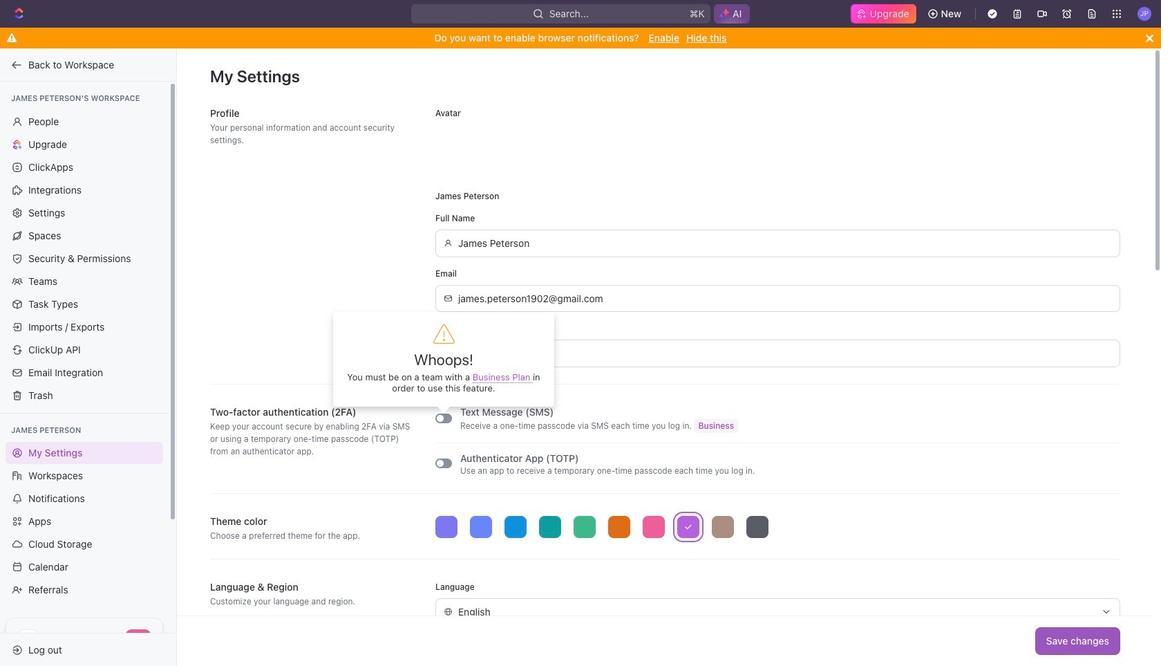 Task type: vqa. For each thing, say whether or not it's contained in the screenshot.
'Enter New Password' text box
yes



Task type: locate. For each thing, give the bounding box(es) containing it.
Enter Email text field
[[459, 285, 1113, 311]]

None text field
[[459, 599, 1096, 625]]

option
[[436, 516, 458, 538], [470, 516, 492, 538], [505, 516, 527, 538], [539, 516, 562, 538], [574, 516, 596, 538], [609, 516, 631, 538], [643, 516, 665, 538], [678, 516, 700, 538], [712, 516, 734, 538], [747, 516, 769, 538]]

Enter New Password text field
[[459, 340, 1113, 366]]

list box
[[436, 516, 1121, 538]]

6 option from the left
[[609, 516, 631, 538]]

8 option from the left
[[678, 516, 700, 538]]

5 option from the left
[[574, 516, 596, 538]]

Enter Username text field
[[459, 230, 1113, 256]]

1 option from the left
[[436, 516, 458, 538]]

2 option from the left
[[470, 516, 492, 538]]

7 option from the left
[[643, 516, 665, 538]]



Task type: describe. For each thing, give the bounding box(es) containing it.
3 option from the left
[[505, 516, 527, 538]]

4 option from the left
[[539, 516, 562, 538]]

10 option from the left
[[747, 516, 769, 538]]

9 option from the left
[[712, 516, 734, 538]]

available on business plans or higher element
[[695, 419, 739, 433]]



